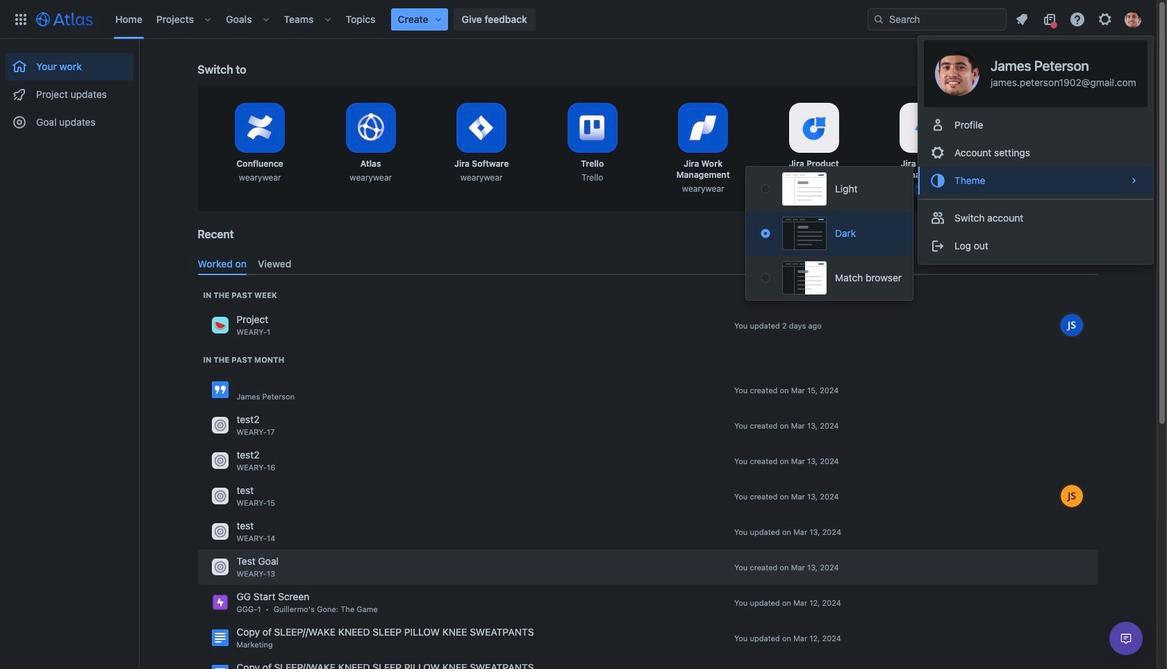 Task type: locate. For each thing, give the bounding box(es) containing it.
2 vertical spatial confluence image
[[212, 665, 228, 669]]

None button
[[746, 167, 913, 211], [746, 211, 913, 256], [746, 256, 913, 300], [746, 167, 913, 211], [746, 211, 913, 256], [746, 256, 913, 300]]

3 townsquare image from the top
[[212, 488, 228, 505]]

None search field
[[868, 8, 1007, 30]]

heading
[[203, 290, 277, 301], [203, 354, 285, 365]]

townsquare image
[[212, 417, 228, 434], [212, 559, 228, 576]]

townsquare image
[[212, 317, 228, 334], [212, 453, 228, 469], [212, 488, 228, 505], [212, 524, 228, 540]]

2 confluence image from the top
[[212, 630, 228, 647]]

1 townsquare image from the top
[[212, 317, 228, 334]]

confluence image
[[212, 382, 228, 399], [212, 630, 228, 647], [212, 665, 228, 669]]

search image
[[980, 233, 992, 244]]

tab list
[[192, 252, 1104, 275]]

search image
[[874, 14, 885, 25]]

menu
[[746, 167, 913, 300]]

0 vertical spatial confluence image
[[212, 382, 228, 399]]

top element
[[8, 0, 868, 39]]

1 vertical spatial heading
[[203, 354, 285, 365]]

switch to... image
[[13, 11, 29, 27]]

0 vertical spatial townsquare image
[[212, 417, 228, 434]]

group
[[6, 39, 133, 140], [919, 107, 1154, 199], [919, 199, 1154, 264]]

1 vertical spatial townsquare image
[[212, 559, 228, 576]]

1 confluence image from the top
[[212, 382, 228, 399]]

1 heading from the top
[[203, 290, 277, 301]]

1 vertical spatial confluence image
[[212, 630, 228, 647]]

notifications image
[[1014, 11, 1031, 27]]

account image
[[1125, 11, 1142, 27]]

Filter by title field
[[976, 229, 1097, 249]]

0 vertical spatial heading
[[203, 290, 277, 301]]

banner
[[0, 0, 1157, 39]]

help image
[[1070, 11, 1086, 27]]



Task type: describe. For each thing, give the bounding box(es) containing it.
settings image
[[1098, 11, 1114, 27]]

jira image
[[212, 595, 228, 611]]

2 heading from the top
[[203, 354, 285, 365]]

4 townsquare image from the top
[[212, 524, 228, 540]]

3 confluence image from the top
[[212, 665, 228, 669]]

1 townsquare image from the top
[[212, 417, 228, 434]]

2 townsquare image from the top
[[212, 453, 228, 469]]

Search field
[[868, 8, 1007, 30]]

open intercom messenger image
[[1118, 630, 1135, 647]]

2 townsquare image from the top
[[212, 559, 228, 576]]



Task type: vqa. For each thing, say whether or not it's contained in the screenshot.
3rd townsquare image from the top of the page
yes



